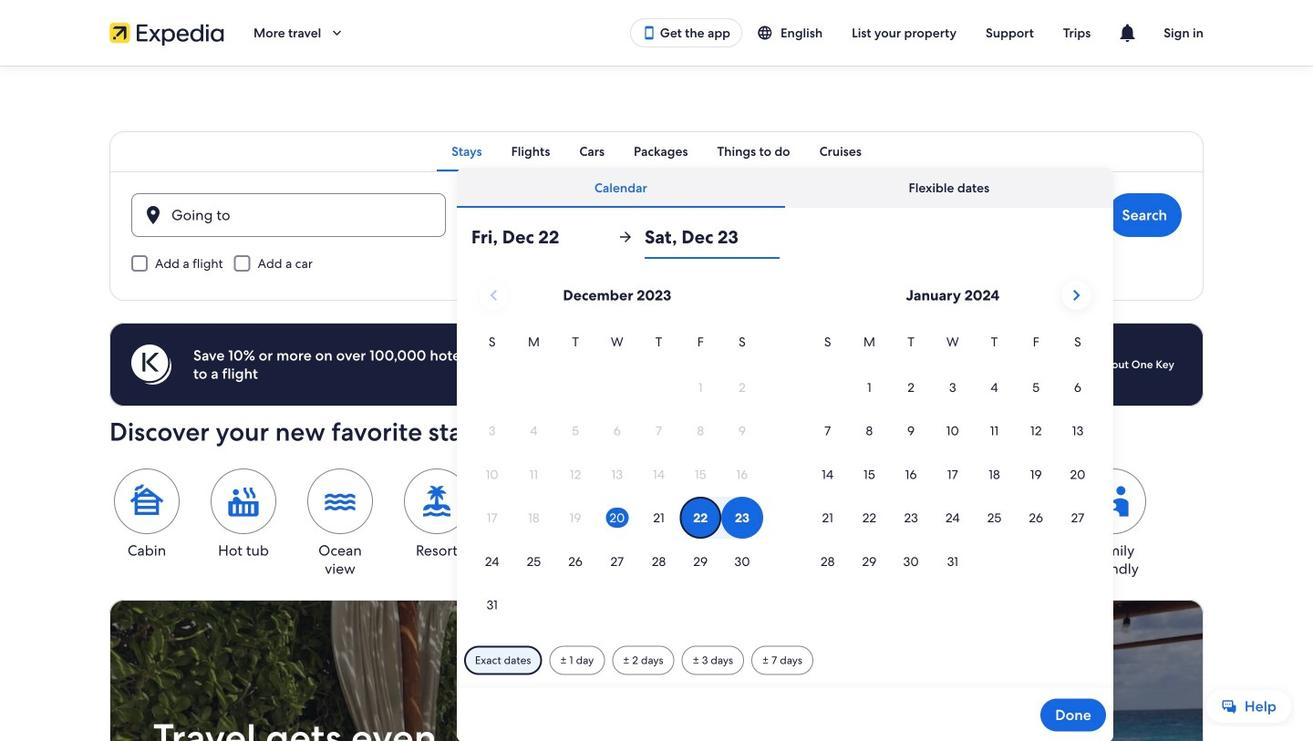 Task type: locate. For each thing, give the bounding box(es) containing it.
main content
[[0, 66, 1313, 741]]

tab list
[[109, 131, 1204, 171], [457, 168, 1113, 208]]

today element
[[606, 508, 629, 528]]

application
[[471, 274, 1099, 628]]

download the app button image
[[642, 26, 656, 40]]

expedia logo image
[[109, 20, 224, 46]]

next month image
[[1065, 285, 1087, 306]]



Task type: describe. For each thing, give the bounding box(es) containing it.
previous month image
[[483, 285, 505, 306]]

small image
[[757, 25, 781, 41]]

travel sale activities deals image
[[109, 600, 1204, 741]]

communication center icon image
[[1116, 22, 1138, 44]]

december 2023 element
[[471, 332, 763, 628]]

january 2024 element
[[807, 332, 1099, 584]]

more travel image
[[329, 25, 345, 41]]

directional image
[[617, 229, 634, 245]]



Task type: vqa. For each thing, say whether or not it's contained in the screenshot.
'Shop travel' image at the top left of the page
no



